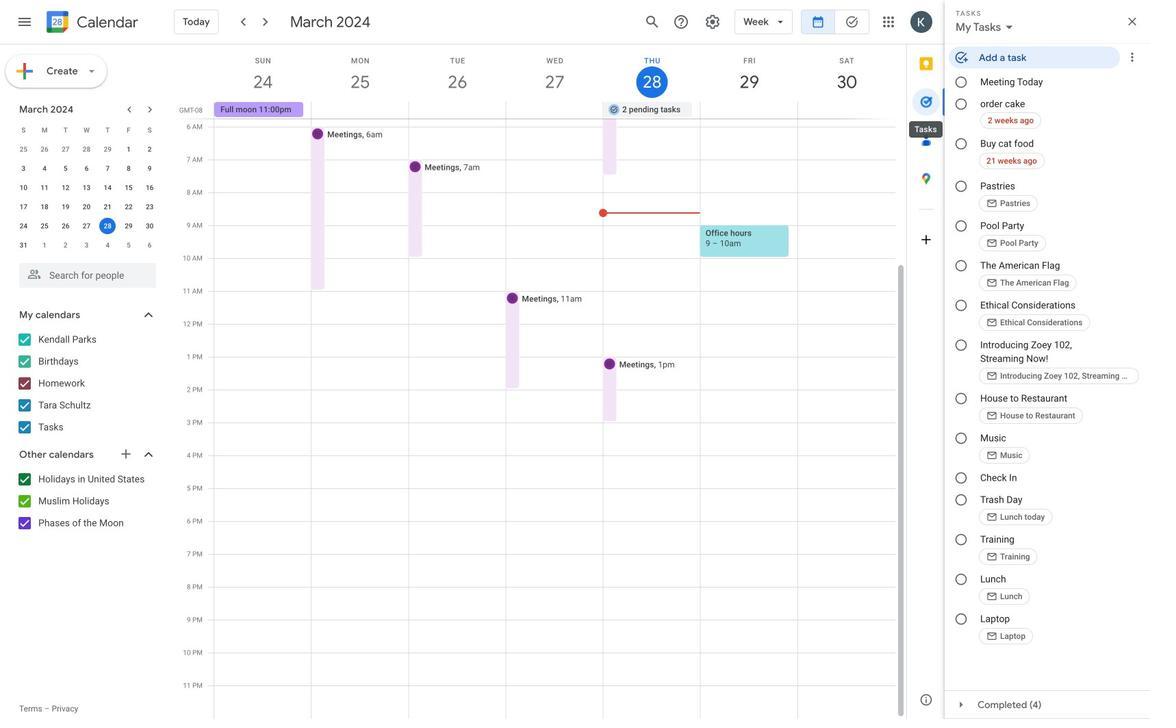 Task type: vqa. For each thing, say whether or not it's contained in the screenshot.
21, today element
no



Task type: describe. For each thing, give the bounding box(es) containing it.
tab list inside the side panel section
[[907, 45, 946, 681]]

18 element
[[36, 199, 53, 215]]

add other calendars image
[[119, 447, 133, 461]]

main drawer image
[[16, 14, 33, 30]]

april 3 element
[[78, 237, 95, 253]]

14 element
[[99, 179, 116, 196]]

5 element
[[57, 160, 74, 177]]

Search for people text field
[[27, 263, 148, 288]]

4 element
[[36, 160, 53, 177]]

april 5 element
[[120, 237, 137, 253]]

february 29 element
[[99, 141, 116, 158]]

29 element
[[120, 218, 137, 234]]

3 element
[[15, 160, 32, 177]]

settings menu image
[[705, 14, 721, 30]]

22 element
[[120, 199, 137, 215]]

cell inside march 2024 grid
[[97, 216, 118, 236]]

side panel section
[[907, 45, 946, 719]]

april 4 element
[[99, 237, 116, 253]]

21 element
[[99, 199, 116, 215]]

my calendars list
[[3, 329, 170, 438]]

7 element
[[99, 160, 116, 177]]

31 element
[[15, 237, 32, 253]]

2 element
[[142, 141, 158, 158]]

27 element
[[78, 218, 95, 234]]

february 27 element
[[57, 141, 74, 158]]

23 element
[[142, 199, 158, 215]]

12 element
[[57, 179, 74, 196]]

february 26 element
[[36, 141, 53, 158]]

28, today element
[[99, 218, 116, 234]]

30 element
[[142, 218, 158, 234]]



Task type: locate. For each thing, give the bounding box(es) containing it.
19 element
[[57, 199, 74, 215]]

9 element
[[142, 160, 158, 177]]

16 element
[[142, 179, 158, 196]]

25 element
[[36, 218, 53, 234]]

17 element
[[15, 199, 32, 215]]

13 element
[[78, 179, 95, 196]]

calendar element
[[44, 8, 138, 38]]

other calendars list
[[3, 468, 170, 534]]

1 element
[[120, 141, 137, 158]]

26 element
[[57, 218, 74, 234]]

cell
[[312, 102, 409, 118], [409, 102, 506, 118], [506, 102, 603, 118], [701, 102, 798, 118], [798, 102, 895, 118], [97, 216, 118, 236]]

grid
[[175, 45, 907, 719]]

row
[[208, 102, 907, 118], [13, 121, 160, 140], [13, 140, 160, 159], [13, 159, 160, 178], [13, 178, 160, 197], [13, 197, 160, 216], [13, 216, 160, 236], [13, 236, 160, 255]]

20 element
[[78, 199, 95, 215]]

11 element
[[36, 179, 53, 196]]

april 6 element
[[142, 237, 158, 253]]

february 25 element
[[15, 141, 32, 158]]

row group
[[13, 140, 160, 255]]

april 1 element
[[36, 237, 53, 253]]

15 element
[[120, 179, 137, 196]]

None search field
[[0, 257, 170, 288]]

24 element
[[15, 218, 32, 234]]

february 28 element
[[78, 141, 95, 158]]

6 element
[[78, 160, 95, 177]]

march 2024 grid
[[13, 121, 160, 255]]

10 element
[[15, 179, 32, 196]]

heading inside calendar element
[[74, 14, 138, 30]]

8 element
[[120, 160, 137, 177]]

april 2 element
[[57, 237, 74, 253]]

tab list
[[907, 45, 946, 681]]

heading
[[74, 14, 138, 30]]



